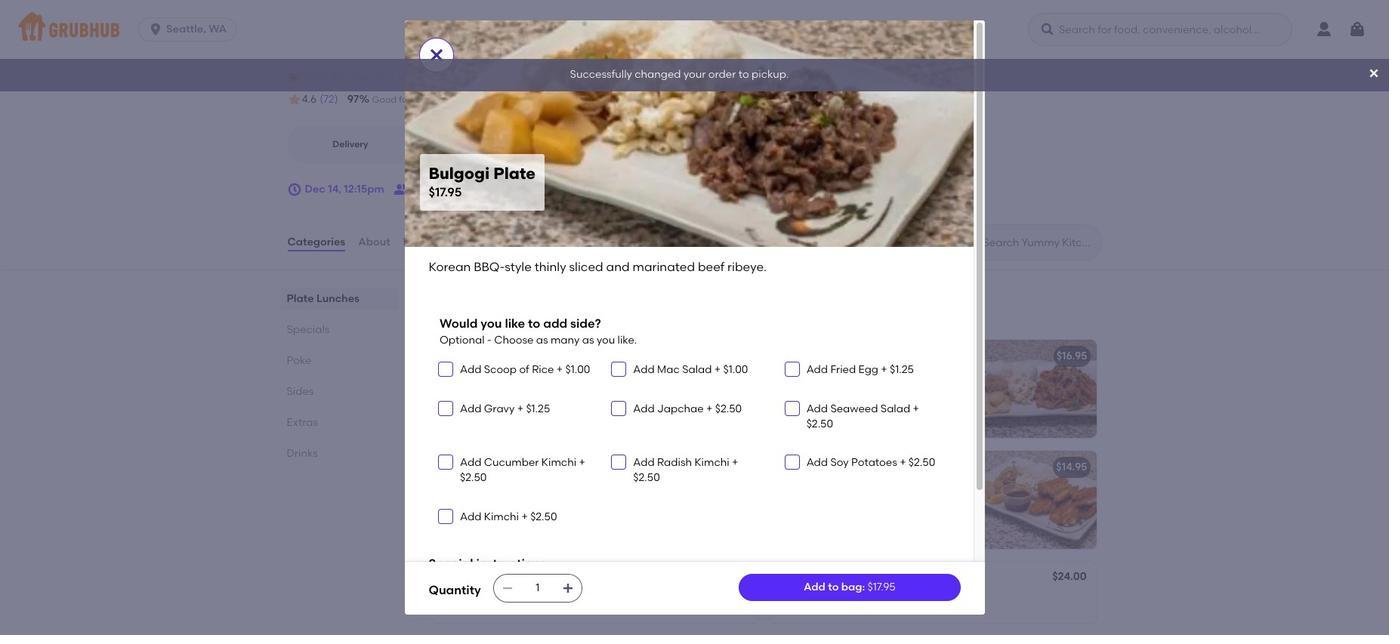 Task type: vqa. For each thing, say whether or not it's contained in the screenshot.
house corresponding to House of Noodle
no



Task type: locate. For each thing, give the bounding box(es) containing it.
people icon image
[[393, 182, 408, 197]]

0 vertical spatial bbq
[[819, 372, 841, 384]]

Input item quantity number field
[[521, 575, 554, 602]]

add soy potatoes + $2.50
[[807, 456, 936, 469]]

korean for kalbi
[[779, 594, 816, 607]]

1 vertical spatial bbq-
[[480, 372, 507, 384]]

with left 2
[[530, 310, 549, 320]]

thinly up 2
[[535, 260, 566, 274]]

sliced up scoops
[[569, 260, 603, 274]]

$1.25 right egg
[[890, 364, 914, 376]]

+ right gravy
[[517, 402, 524, 415]]

add left soy
[[807, 456, 828, 469]]

spicy image
[[779, 415, 793, 429]]

1 horizontal spatial ribeye.
[[728, 260, 767, 274]]

cucumber
[[484, 456, 539, 469]]

kimchi inside add cucumber kimchi + $2.50
[[542, 456, 577, 469]]

beef
[[698, 260, 725, 274], [498, 387, 521, 400], [900, 594, 924, 607]]

bulgogi plate
[[441, 350, 510, 363]]

add for add kimchi
[[460, 511, 482, 523]]

add
[[796, 310, 814, 320], [460, 364, 482, 376], [633, 364, 655, 376], [807, 364, 828, 376], [460, 402, 482, 415], [633, 402, 655, 415], [807, 402, 828, 415], [460, 456, 482, 469], [633, 456, 655, 469], [807, 456, 828, 469], [460, 511, 482, 523], [804, 581, 826, 594]]

with inside pan-fried egg-battered bulgogi with dipping soy sauce.
[[605, 483, 626, 495]]

0 vertical spatial soy
[[674, 310, 689, 320]]

order inside "start group order" "button"
[[472, 183, 500, 196]]

bbq left the bag:
[[819, 594, 841, 607]]

0 horizontal spatial you
[[481, 317, 502, 331]]

seaweed
[[831, 402, 878, 415]]

0 horizontal spatial in
[[531, 594, 540, 607]]

1 vertical spatial chicken
[[504, 572, 547, 585]]

all plate lunches come with 2 scoops of rice, mac salad, soy potatoes, and japchae. add sides for an additional charge.
[[429, 310, 950, 320]]

1 vertical spatial korean bbq-style thinly sliced and marinated beef ribeye.
[[441, 372, 616, 400]]

katsu
[[824, 461, 854, 474]]

$1.25 right gravy
[[526, 402, 550, 415]]

1 horizontal spatial $1.00
[[723, 364, 748, 376]]

salad down pork
[[881, 402, 911, 415]]

$14.95
[[1057, 461, 1088, 474]]

$2.50 for add cucumber kimchi + $2.50
[[460, 472, 487, 485]]

as down side?
[[582, 334, 594, 347]]

fried inside pan-fried egg-battered bulgogi with dipping soy sauce.
[[465, 483, 489, 495]]

main navigation navigation
[[0, 0, 1389, 59]]

add left the bag:
[[804, 581, 826, 594]]

as
[[536, 334, 548, 347], [582, 334, 594, 347]]

1 horizontal spatial a
[[791, 387, 798, 400]]

yummy kitchen logo image
[[1038, 0, 1091, 48]]

fried down special instructions
[[475, 572, 501, 585]]

kimchi for add cucumber kimchi
[[542, 456, 577, 469]]

bulgogi for bulgogi plate $17.95
[[429, 164, 490, 183]]

0 vertical spatial of
[[591, 310, 600, 320]]

2 vertical spatial beef
[[900, 594, 924, 607]]

+ up add japchae + $2.50
[[715, 364, 721, 376]]

plate
[[442, 310, 465, 320]]

$17.95 inside the 'bulgogi plate $17.95'
[[429, 185, 462, 200]]

1 horizontal spatial kimchi
[[542, 456, 577, 469]]

battered
[[516, 483, 561, 495]]

0 horizontal spatial ribeye.
[[523, 387, 558, 400]]

beef left short
[[900, 594, 924, 607]]

$2.50 right potatoes at the bottom right of page
[[909, 456, 936, 469]]

and up rice,
[[606, 260, 630, 274]]

bulgogi down optional
[[441, 350, 480, 363]]

0 vertical spatial sauce.
[[869, 387, 902, 400]]

kimchi right radish
[[695, 456, 730, 469]]

kitchen
[[368, 34, 449, 60]]

fried for pan-
[[465, 483, 489, 495]]

$2.50 down battered
[[530, 511, 557, 523]]

0 horizontal spatial with
[[530, 310, 549, 320]]

bbq for marinated
[[819, 594, 841, 607]]

2 horizontal spatial in
[[779, 387, 788, 400]]

add for add japchae
[[633, 402, 655, 415]]

add left japchae
[[633, 402, 655, 415]]

0 vertical spatial order
[[709, 68, 736, 81]]

in left wings at the left
[[531, 594, 540, 607]]

add to bag: $17.95
[[804, 581, 896, 594]]

1 $1.00 from the left
[[566, 364, 590, 376]]

sauce. down pork
[[869, 387, 902, 400]]

1 vertical spatial sliced
[[563, 372, 593, 384]]

marinated up gravy
[[441, 387, 495, 400]]

chicken left the katsu
[[779, 461, 822, 474]]

soy
[[831, 456, 849, 469]]

1 horizontal spatial to
[[739, 68, 749, 81]]

as down "add"
[[536, 334, 548, 347]]

2 horizontal spatial order
[[709, 68, 736, 81]]

scoops
[[558, 310, 589, 320]]

add left radish
[[633, 456, 655, 469]]

beef up the "add gravy + $1.25"
[[498, 387, 521, 400]]

thinly inside korean bbq-style thinly sliced and marinated beef ribeye.
[[533, 372, 561, 384]]

pickup.
[[752, 68, 789, 81]]

korean up 'seaweed'
[[829, 387, 866, 400]]

order right your
[[709, 68, 736, 81]]

2 horizontal spatial beef
[[900, 594, 924, 607]]

1 horizontal spatial salad
[[881, 402, 911, 415]]

spicy right spicy image
[[796, 416, 820, 427]]

2 vertical spatial and
[[595, 372, 616, 384]]

bbq up spicy
[[819, 372, 841, 384]]

add for add mac salad
[[633, 364, 655, 376]]

and left japchae. in the right of the page
[[735, 310, 753, 320]]

fried down jun
[[465, 483, 489, 495]]

svg image for add gravy
[[441, 404, 450, 413]]

1 vertical spatial fried
[[475, 572, 501, 585]]

1 vertical spatial sauce.
[[502, 498, 536, 511]]

2 vertical spatial sauce.
[[685, 594, 719, 607]]

korean bbq-style thinly sliced and marinated beef ribeye. up rice,
[[429, 260, 770, 274]]

add
[[543, 317, 568, 331]]

0 vertical spatial beef
[[698, 260, 725, 274]]

a left spicy
[[791, 387, 798, 400]]

1 horizontal spatial of
[[591, 310, 600, 320]]

sauce.
[[869, 387, 902, 400], [502, 498, 536, 511], [685, 594, 719, 607]]

with right bulgogi
[[605, 483, 626, 495]]

option group containing pickup
[[287, 126, 546, 164]]

to left pickup.
[[739, 68, 749, 81]]

kimchi down egg-
[[484, 511, 519, 523]]

1 vertical spatial order
[[601, 94, 625, 105]]

0 vertical spatial spicy
[[779, 350, 808, 363]]

1 vertical spatial to
[[528, 317, 541, 331]]

1250 sw 43rd st button
[[305, 69, 387, 86]]

0 horizontal spatial as
[[536, 334, 548, 347]]

(425) 251-8855 button
[[397, 70, 471, 85]]

plate up add fried egg + $1.25
[[836, 350, 864, 363]]

order down successfully
[[601, 94, 625, 105]]

meat
[[441, 461, 468, 474]]

add inside add cucumber kimchi + $2.50
[[460, 456, 482, 469]]

1 vertical spatial and
[[735, 310, 753, 320]]

svg image
[[1349, 20, 1367, 39], [1368, 67, 1380, 79], [287, 182, 302, 197], [615, 365, 624, 374], [788, 365, 797, 374], [441, 404, 450, 413], [788, 404, 797, 413], [615, 458, 624, 467], [441, 512, 450, 521], [501, 583, 514, 595]]

1 vertical spatial ribeye.
[[523, 387, 558, 400]]

svg image inside dec 14, 12:15pm "button"
[[287, 182, 302, 197]]

svg image
[[148, 22, 163, 37], [1040, 22, 1056, 37], [427, 46, 445, 64], [441, 365, 450, 374], [615, 404, 624, 413], [441, 458, 450, 467], [788, 458, 797, 467], [562, 583, 574, 595]]

svg image for dec 14, 12:15pm
[[287, 182, 302, 197]]

$2.50 down radish
[[633, 472, 660, 485]]

$2.50 inside "add radish kimchi + $2.50"
[[633, 472, 660, 485]]

soy
[[674, 310, 689, 320], [483, 498, 500, 511]]

marinated inside the korean bbq shaved pork marinated in a spicy korean sauce.
[[909, 372, 963, 384]]

soy down egg-
[[483, 498, 500, 511]]

$2.50
[[715, 402, 742, 415], [807, 418, 833, 431], [909, 456, 936, 469], [460, 472, 487, 485], [633, 472, 660, 485], [530, 511, 557, 523]]

potatoes,
[[691, 310, 733, 320]]

1 vertical spatial fried
[[475, 594, 498, 607]]

plate
[[494, 164, 536, 183], [287, 292, 314, 305], [483, 350, 510, 363], [836, 350, 864, 363], [492, 461, 519, 474], [856, 461, 884, 474], [549, 572, 576, 585], [808, 572, 836, 585]]

and inside korean bbq-style thinly sliced and marinated beef ribeye.
[[595, 372, 616, 384]]

plate right soy
[[856, 461, 884, 474]]

fried for twice-
[[475, 594, 498, 607]]

in up spicy image
[[779, 387, 788, 400]]

0 horizontal spatial $1.25
[[526, 402, 550, 415]]

bulgogi plate $17.95
[[429, 164, 536, 200]]

add down spicy pork plate
[[807, 364, 828, 376]]

order right the group at the left
[[472, 183, 500, 196]]

additional
[[869, 310, 914, 320]]

kimchi inside "add radish kimchi + $2.50"
[[695, 456, 730, 469]]

bbq inside the korean bbq shaved pork marinated in a spicy korean sauce.
[[819, 372, 841, 384]]

mac
[[623, 310, 643, 320]]

seattle, wa
[[166, 23, 227, 36]]

korean down kalbi
[[779, 594, 816, 607]]

about button
[[358, 215, 391, 270]]

bbq-
[[474, 260, 505, 274], [480, 372, 507, 384]]

0 vertical spatial salad
[[682, 364, 712, 376]]

korean bbq-style thinly sliced and marinated beef ribeye. up the "add gravy + $1.25"
[[441, 372, 616, 400]]

1 horizontal spatial in
[[611, 594, 620, 607]]

bulgogi down '12.4'
[[429, 164, 490, 183]]

add down pan-
[[460, 511, 482, 523]]

add for add cucumber kimchi
[[460, 456, 482, 469]]

korean up spicy
[[779, 372, 816, 384]]

$2.50 inside add seaweed salad + $2.50
[[807, 418, 833, 431]]

1 horizontal spatial fried
[[831, 364, 856, 376]]

0 horizontal spatial to
[[528, 317, 541, 331]]

and down side?
[[595, 372, 616, 384]]

thinly down many
[[533, 372, 561, 384]]

1 vertical spatial salad
[[881, 402, 911, 415]]

in inside the korean bbq shaved pork marinated in a spicy korean sauce.
[[779, 387, 788, 400]]

quantity
[[429, 584, 481, 598]]

$1.00 down the potatoes,
[[723, 364, 748, 376]]

yummy
[[287, 34, 363, 60]]

0 vertical spatial bulgogi
[[429, 164, 490, 183]]

+ down the korean bbq shaved pork marinated in a spicy korean sauce.
[[913, 402, 919, 415]]

in
[[779, 387, 788, 400], [531, 594, 540, 607], [611, 594, 620, 607]]

would you like to add side? optional - choose as many as you like.
[[440, 317, 637, 347]]

sliced right 'rice' on the bottom of the page
[[563, 372, 593, 384]]

bbq- down "bulgogi plate"
[[480, 372, 507, 384]]

sauce. inside pan-fried egg-battered bulgogi with dipping soy sauce.
[[502, 498, 536, 511]]

marinated left short
[[844, 594, 898, 607]]

plate up wings at the left
[[549, 572, 576, 585]]

$2.50 down spicy
[[807, 418, 833, 431]]

43rd
[[350, 71, 373, 84]]

$1.00 down many
[[566, 364, 590, 376]]

0 horizontal spatial $1.00
[[566, 364, 590, 376]]

add for add scoop of rice
[[460, 364, 482, 376]]

style up come
[[505, 260, 532, 274]]

soy inside pan-fried egg-battered bulgogi with dipping soy sauce.
[[483, 498, 500, 511]]

1 vertical spatial style
[[507, 372, 530, 384]]

soy right "salad,"
[[674, 310, 689, 320]]

bulgogi inside the 'bulgogi plate $17.95'
[[429, 164, 490, 183]]

2 bbq from the top
[[819, 594, 841, 607]]

1 vertical spatial a
[[623, 594, 630, 607]]

$2.50 right japchae
[[715, 402, 742, 415]]

1 horizontal spatial you
[[597, 334, 615, 347]]

add for add fried egg
[[807, 364, 828, 376]]

beef up the potatoes,
[[698, 260, 725, 274]]

0 vertical spatial bbq-
[[474, 260, 505, 274]]

of left rice,
[[591, 310, 600, 320]]

your
[[684, 68, 706, 81]]

salad inside add seaweed salad + $2.50
[[881, 402, 911, 415]]

bbq- up lunches
[[474, 260, 505, 274]]

st
[[376, 71, 386, 84]]

0 horizontal spatial beef
[[498, 387, 521, 400]]

you up -
[[481, 317, 502, 331]]

kimchi up battered
[[542, 456, 577, 469]]

a left soy-
[[623, 594, 630, 607]]

of
[[591, 310, 600, 320], [519, 364, 530, 376]]

to left the bag:
[[828, 581, 839, 594]]

option group
[[287, 126, 546, 164]]

add gravy + $1.25
[[460, 402, 550, 415]]

$2.50 for add soy potatoes + $2.50
[[909, 456, 936, 469]]

2 horizontal spatial to
[[828, 581, 839, 594]]

on time delivery
[[457, 94, 528, 105]]

1 vertical spatial soy
[[483, 498, 500, 511]]

(425)
[[397, 71, 422, 84]]

$1.25
[[890, 364, 914, 376], [526, 402, 550, 415]]

add down spicy
[[807, 402, 828, 415]]

egg
[[859, 364, 879, 376]]

0 horizontal spatial order
[[472, 183, 500, 196]]

1 bbq from the top
[[819, 372, 841, 384]]

korean inside korean bbq-style thinly sliced and marinated beef ribeye.
[[441, 372, 478, 384]]

2 vertical spatial order
[[472, 183, 500, 196]]

1250
[[306, 71, 328, 84]]

shaved
[[844, 372, 881, 384]]

spicy left pork
[[779, 350, 808, 363]]

sauce. inside the korean bbq shaved pork marinated in a spicy korean sauce.
[[869, 387, 902, 400]]

1 as from the left
[[536, 334, 548, 347]]

add down "bulgogi plate"
[[460, 364, 482, 376]]

svg image for add mac salad
[[615, 365, 624, 374]]

2 horizontal spatial kimchi
[[695, 456, 730, 469]]

in right the tossed
[[611, 594, 620, 607]]

style left 'rice' on the bottom of the page
[[507, 372, 530, 384]]

subscription pass image
[[287, 72, 302, 84]]

0 vertical spatial fried
[[831, 364, 856, 376]]

add up pan-
[[460, 456, 482, 469]]

1 vertical spatial $1.25
[[526, 402, 550, 415]]

0 vertical spatial $1.25
[[890, 364, 914, 376]]

korean for bulgogi
[[441, 372, 478, 384]]

drinks
[[287, 447, 318, 460]]

salad right the 'mac'
[[682, 364, 712, 376]]

0 horizontal spatial sauce.
[[502, 498, 536, 511]]

korean down "bulgogi plate"
[[441, 372, 478, 384]]

1 vertical spatial spicy
[[796, 416, 820, 427]]

+ right radish
[[732, 456, 739, 469]]

0 horizontal spatial soy
[[483, 498, 500, 511]]

to right the like
[[528, 317, 541, 331]]

+ up bulgogi
[[579, 456, 585, 469]]

1 vertical spatial bbq
[[819, 594, 841, 607]]

0 vertical spatial ribeye.
[[728, 260, 767, 274]]

add japchae + $2.50
[[633, 402, 742, 415]]

ribeye. down 'rice' on the bottom of the page
[[523, 387, 558, 400]]

meat jun plate image
[[645, 451, 758, 550]]

of left 'rice' on the bottom of the page
[[519, 364, 530, 376]]

1 horizontal spatial chicken
[[779, 461, 822, 474]]

$17.95
[[429, 185, 462, 200], [720, 350, 749, 363], [720, 571, 748, 584], [868, 581, 896, 594]]

$2.50 inside add cucumber kimchi + $2.50
[[460, 472, 487, 485]]

marinated up "salad,"
[[633, 260, 695, 274]]

1 vertical spatial beef
[[498, 387, 521, 400]]

svg image inside main navigation navigation
[[1349, 20, 1367, 39]]

salad for add mac salad
[[682, 364, 712, 376]]

1250 sw 43rd st
[[306, 71, 386, 84]]

+ right 'rice' on the bottom of the page
[[557, 364, 563, 376]]

kimchi for add radish kimchi
[[695, 456, 730, 469]]

fried left bone-
[[475, 594, 498, 607]]

ribeye. up japchae. in the right of the page
[[728, 260, 767, 274]]

add inside "add radish kimchi + $2.50"
[[633, 456, 655, 469]]

plate down mi
[[494, 164, 536, 183]]

tossed
[[575, 594, 609, 607]]

on
[[457, 94, 470, 105]]

1 vertical spatial thinly
[[533, 372, 561, 384]]

0 horizontal spatial a
[[623, 594, 630, 607]]

1 vertical spatial with
[[605, 483, 626, 495]]

poke
[[287, 354, 312, 367]]

sauce. right garlic at the bottom left of the page
[[685, 594, 719, 607]]

marinated right pork
[[909, 372, 963, 384]]

+
[[557, 364, 563, 376], [715, 364, 721, 376], [881, 364, 888, 376], [517, 402, 524, 415], [706, 402, 713, 415], [913, 402, 919, 415], [579, 456, 585, 469], [732, 456, 739, 469], [900, 456, 906, 469], [522, 511, 528, 523]]

1 horizontal spatial as
[[582, 334, 594, 347]]

2 horizontal spatial sauce.
[[869, 387, 902, 400]]

0 vertical spatial a
[[791, 387, 798, 400]]

svg image inside seattle, wa button
[[148, 22, 163, 37]]

add for add radish kimchi
[[633, 456, 655, 469]]

0 vertical spatial fried
[[465, 483, 489, 495]]

0 horizontal spatial fried
[[475, 572, 501, 585]]

chicken down instructions
[[504, 572, 547, 585]]

salad
[[682, 364, 712, 376], [881, 402, 911, 415]]

$2.50 for add radish kimchi + $2.50
[[633, 472, 660, 485]]

add inside add seaweed salad + $2.50
[[807, 402, 828, 415]]

you left like.
[[597, 334, 615, 347]]

0 horizontal spatial salad
[[682, 364, 712, 376]]

0 vertical spatial korean bbq-style thinly sliced and marinated beef ribeye.
[[429, 260, 770, 274]]

svg image for add seaweed salad
[[788, 404, 797, 413]]

korean bbq-style thinly sliced and marinated beef ribeye.
[[429, 260, 770, 274], [441, 372, 616, 400]]

0 horizontal spatial of
[[519, 364, 530, 376]]

1 vertical spatial bulgogi
[[441, 350, 480, 363]]

charge.
[[916, 310, 950, 320]]

1 horizontal spatial with
[[605, 483, 626, 495]]

add left the 'mac'
[[633, 364, 655, 376]]



Task type: describe. For each thing, give the bounding box(es) containing it.
lunches
[[467, 310, 501, 320]]

add for add soy potatoes
[[807, 456, 828, 469]]

dipping
[[441, 498, 480, 511]]

rice,
[[602, 310, 621, 320]]

spicy for spicy
[[796, 416, 820, 427]]

+ inside "add radish kimchi + $2.50"
[[732, 456, 739, 469]]

korean for spicy
[[779, 372, 816, 384]]

all
[[429, 310, 440, 320]]

Search Yummy Kitchen search field
[[982, 236, 1097, 250]]

delivery
[[333, 139, 368, 150]]

bulgogi
[[564, 483, 602, 495]]

start group order button
[[393, 176, 500, 203]]

$16.95
[[1057, 350, 1088, 363]]

garlic
[[654, 594, 683, 607]]

sliced inside korean bbq-style thinly sliced and marinated beef ribeye.
[[563, 372, 593, 384]]

96
[[540, 93, 552, 106]]

+ right potatoes at the bottom right of page
[[900, 456, 906, 469]]

chicken katsu plate image
[[983, 451, 1097, 550]]

japchae.
[[755, 310, 794, 320]]

plate lunches
[[287, 292, 360, 305]]

add for add seaweed salad
[[807, 402, 828, 415]]

instructions
[[476, 557, 546, 571]]

2
[[551, 310, 556, 320]]

kalbi
[[779, 572, 806, 585]]

0 vertical spatial style
[[505, 260, 532, 274]]

mac
[[657, 364, 680, 376]]

bbq for shaved
[[819, 372, 841, 384]]

egg-
[[491, 483, 516, 495]]

start group order
[[412, 183, 500, 196]]

bone-
[[500, 594, 531, 607]]

add cucumber kimchi + $2.50
[[460, 456, 585, 485]]

+ inside add seaweed salad + $2.50
[[913, 402, 919, 415]]

1 horizontal spatial sauce.
[[685, 594, 719, 607]]

search icon image
[[959, 234, 977, 252]]

salad,
[[646, 310, 672, 320]]

plate up scoop
[[483, 350, 510, 363]]

pork
[[883, 372, 906, 384]]

+ inside add cucumber kimchi + $2.50
[[579, 456, 585, 469]]

12.4
[[467, 146, 483, 156]]

+ right egg
[[881, 364, 888, 376]]

special instructions
[[429, 557, 546, 571]]

garlic
[[441, 572, 473, 585]]

side?
[[571, 317, 601, 331]]

2 as from the left
[[582, 334, 594, 347]]

spicy for spicy pork plate
[[779, 350, 808, 363]]

categories button
[[287, 215, 346, 270]]

0 vertical spatial to
[[739, 68, 749, 81]]

reviews
[[403, 236, 445, 249]]

0 vertical spatial you
[[481, 317, 502, 331]]

scoop
[[484, 364, 517, 376]]

0 horizontal spatial kimchi
[[484, 511, 519, 523]]

1 horizontal spatial soy
[[674, 310, 689, 320]]

reviews button
[[402, 215, 446, 270]]

sw
[[331, 71, 348, 84]]

fried for add
[[831, 364, 856, 376]]

add seaweed salad + $2.50
[[807, 402, 919, 431]]

•
[[390, 71, 394, 84]]

korean down reviews on the left top
[[429, 260, 471, 274]]

good food
[[372, 94, 419, 105]]

1 horizontal spatial order
[[601, 94, 625, 105]]

japchae
[[657, 402, 704, 415]]

(72)
[[320, 93, 338, 106]]

spicy
[[800, 387, 827, 400]]

svg image for add fried egg
[[788, 365, 797, 374]]

garlic fried chicken plate
[[441, 572, 576, 585]]

plate up egg-
[[492, 461, 519, 474]]

0 vertical spatial and
[[606, 260, 630, 274]]

lunches
[[316, 292, 360, 305]]

+ down battered
[[522, 511, 528, 523]]

bag:
[[842, 581, 865, 594]]

wings
[[543, 594, 572, 607]]

correct
[[565, 94, 599, 105]]

many
[[551, 334, 580, 347]]

dec 14, 12:15pm button
[[287, 176, 384, 203]]

2 vertical spatial to
[[828, 581, 839, 594]]

bbq- inside korean bbq-style thinly sliced and marinated beef ribeye.
[[480, 372, 507, 384]]

bulgogi for bulgogi plate
[[441, 350, 480, 363]]

1 vertical spatial you
[[597, 334, 615, 347]]

changed
[[635, 68, 681, 81]]

97
[[347, 93, 359, 106]]

add mac salad + $1.00
[[633, 364, 748, 376]]

successfully
[[570, 68, 632, 81]]

gravy
[[484, 402, 515, 415]]

svg image for add kimchi
[[441, 512, 450, 521]]

mi
[[486, 146, 497, 156]]

plate up specials
[[287, 292, 314, 305]]

8855
[[446, 71, 471, 84]]

star icon image
[[287, 92, 302, 107]]

fried for garlic
[[475, 572, 501, 585]]

svg image for add radish kimchi
[[615, 458, 624, 467]]

1 horizontal spatial beef
[[698, 260, 725, 274]]

pan-
[[441, 483, 465, 495]]

wa
[[209, 23, 227, 36]]

like.
[[618, 334, 637, 347]]

food
[[399, 94, 419, 105]]

radish
[[657, 456, 692, 469]]

add scoop of rice + $1.00
[[460, 364, 590, 376]]

pickup 12.4 mi
[[467, 132, 497, 156]]

choose
[[494, 334, 534, 347]]

sides
[[816, 310, 839, 320]]

come
[[503, 310, 528, 320]]

0 horizontal spatial chicken
[[504, 572, 547, 585]]

0 vertical spatial with
[[530, 310, 549, 320]]

dec
[[305, 183, 326, 196]]

add left 'sides'
[[796, 310, 814, 320]]

+ right japchae
[[706, 402, 713, 415]]

2 $1.00 from the left
[[723, 364, 748, 376]]

categories
[[287, 236, 345, 249]]

0 vertical spatial chicken
[[779, 461, 822, 474]]

a inside the korean bbq shaved pork marinated in a spicy korean sauce.
[[791, 387, 798, 400]]

kalbi plate
[[779, 572, 836, 585]]

korean bbq shaved pork marinated in a spicy korean sauce.
[[779, 372, 963, 400]]

0 vertical spatial thinly
[[535, 260, 566, 274]]

specials
[[287, 323, 330, 336]]

$18.00
[[717, 461, 749, 474]]

twice-
[[441, 594, 475, 607]]

pan-fried egg-battered bulgogi with dipping soy sauce.
[[441, 483, 626, 511]]

rice
[[532, 364, 554, 376]]

• (425) 251-8855
[[390, 71, 471, 84]]

bulgogi plate image
[[645, 340, 758, 439]]

4.6
[[302, 93, 317, 106]]

soy-
[[632, 594, 654, 607]]

for
[[841, 310, 853, 320]]

an
[[855, 310, 866, 320]]

sides
[[287, 385, 314, 398]]

$2.50 for add seaweed salad + $2.50
[[807, 418, 833, 431]]

add kimchi + $2.50
[[460, 511, 557, 523]]

extras
[[287, 416, 318, 429]]

ribs.
[[955, 594, 976, 607]]

beef inside korean bbq-style thinly sliced and marinated beef ribeye.
[[498, 387, 521, 400]]

1 horizontal spatial $1.25
[[890, 364, 914, 376]]

to inside would you like to add side? optional - choose as many as you like.
[[528, 317, 541, 331]]

delivery
[[494, 94, 528, 105]]

salad for add seaweed salad
[[881, 402, 911, 415]]

14,
[[328, 183, 341, 196]]

twice-fried bone-in wings tossed in a soy-garlic sauce.
[[441, 594, 719, 607]]

add radish kimchi + $2.50
[[633, 456, 739, 485]]

time
[[472, 94, 492, 105]]

0 vertical spatial sliced
[[569, 260, 603, 274]]

spicy pork plate image
[[983, 340, 1097, 439]]

plate inside the 'bulgogi plate $17.95'
[[494, 164, 536, 183]]

start
[[412, 183, 437, 196]]

plate right kalbi
[[808, 572, 836, 585]]

correct order
[[565, 94, 625, 105]]

-
[[487, 334, 492, 347]]

1 vertical spatial of
[[519, 364, 530, 376]]

add for add gravy
[[460, 402, 482, 415]]



